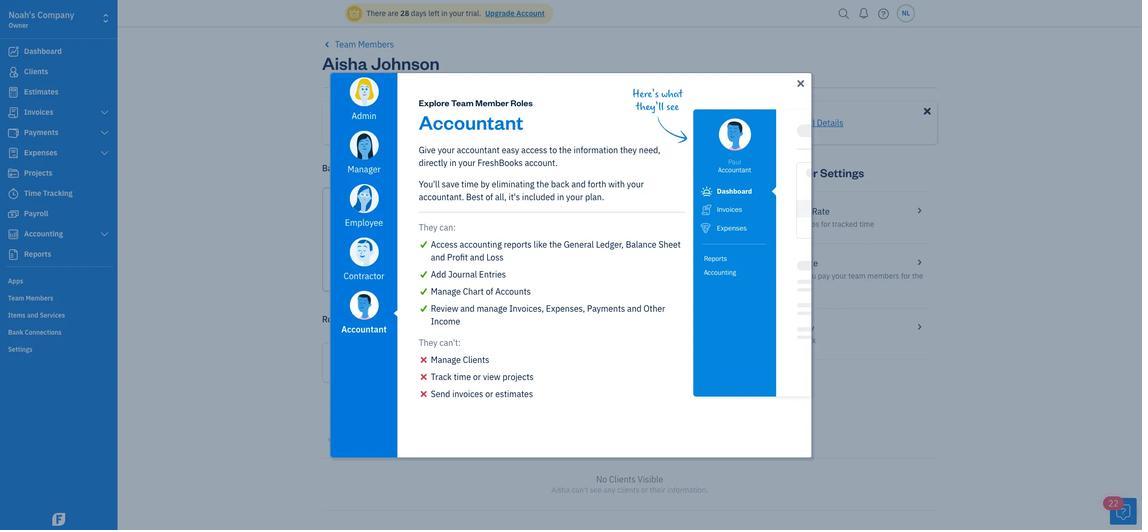 Task type: describe. For each thing, give the bounding box(es) containing it.
no for phone
[[415, 253, 425, 262]]

manage for manage clients
[[431, 355, 461, 365]]

address,
[[686, 118, 720, 128]]

the inside 'how much you pay your team members for the work they do'
[[913, 271, 924, 281]]

estimates
[[495, 389, 533, 399]]

contractor button
[[331, 233, 398, 287]]

directly
[[419, 157, 448, 168]]

upgrade account link
[[483, 9, 545, 18]]

set billable rate
[[767, 206, 830, 217]]

adding
[[537, 118, 563, 128]]

information.
[[667, 486, 708, 495]]

give
[[419, 145, 436, 155]]

send
[[431, 389, 450, 399]]

details
[[606, 118, 632, 128]]

employee button
[[331, 180, 398, 233]]

accounting
[[460, 239, 502, 250]]

they for they can
[[419, 222, 438, 233]]

noah's company owner
[[9, 10, 74, 29]]

role
[[322, 314, 340, 325]]

aisha.johnson@noahlott.com
[[415, 238, 515, 247]]

your down accountant
[[459, 157, 476, 168]]

chevron large down image for expense icon
[[100, 149, 110, 158]]

manage
[[477, 303, 507, 314]]

: for they can :
[[453, 222, 456, 233]]

company
[[37, 10, 74, 20]]

invitation
[[415, 315, 449, 324]]

cost
[[782, 258, 799, 269]]

and right "role"
[[342, 314, 356, 325]]

any
[[604, 486, 616, 495]]

1 horizontal spatial accountant
[[419, 109, 524, 134]]

edit for the bottommost edit link
[[696, 358, 711, 368]]

1 horizontal spatial by
[[526, 118, 535, 128]]

no phone number
[[415, 253, 477, 262]]

1 vertical spatial time
[[860, 220, 875, 229]]

manage clients
[[431, 355, 490, 365]]

they for they can't
[[419, 337, 438, 348]]

explore team member roles
[[419, 97, 533, 108]]

40:00 hr/week
[[767, 336, 816, 346]]

to
[[550, 145, 557, 155]]

report image
[[7, 250, 20, 260]]

members
[[358, 39, 394, 50]]

your down back
[[566, 192, 583, 202]]

and left other on the right of the page
[[627, 303, 642, 314]]

plan.
[[585, 192, 604, 202]]

accountant
[[457, 145, 500, 155]]

entries
[[479, 269, 506, 280]]

expense image
[[7, 148, 20, 159]]

crown image
[[349, 8, 360, 19]]

0 vertical spatial team
[[335, 39, 356, 50]]

team members link
[[322, 38, 394, 51]]

all,
[[495, 192, 507, 202]]

upgrade
[[485, 9, 515, 18]]

0 vertical spatial edit link
[[680, 202, 708, 213]]

best
[[466, 192, 484, 202]]

you'll
[[419, 179, 440, 189]]

johnson for aisha  johnson
[[433, 200, 482, 217]]

aisha for aisha  johnson
[[398, 200, 430, 217]]

johnson for aisha johnson
[[371, 51, 440, 74]]

in inside give your accountant easy access to the information they need, directly in your freshbooks account.
[[450, 157, 457, 168]]

close image for send invoices or estimates
[[419, 388, 429, 401]]

track
[[420, 118, 439, 128]]

loss
[[487, 252, 504, 263]]

by inside you'll save time by eliminating the back and forth with your accountant. best of all, it's included in your plan.
[[481, 179, 490, 189]]

estimate image
[[7, 87, 20, 98]]

40:00
[[767, 336, 787, 346]]

edit for the topmost edit link
[[693, 202, 708, 212]]

much
[[784, 271, 803, 281]]

access
[[521, 145, 548, 155]]

invoice image
[[7, 107, 20, 118]]

details
[[817, 118, 844, 128]]

go to help image
[[875, 6, 892, 22]]

it's
[[509, 192, 520, 202]]

track time or view projects
[[431, 372, 534, 382]]

or for time
[[473, 372, 481, 382]]

2 vertical spatial time
[[454, 372, 471, 382]]

and up sent
[[460, 303, 475, 314]]

1 vertical spatial edit link
[[683, 358, 711, 369]]

set for set capacity
[[767, 323, 780, 333]]

job
[[649, 118, 663, 128]]

eliminating
[[492, 179, 535, 189]]

you
[[804, 271, 817, 281]]

and down the access
[[431, 252, 445, 263]]

check image for manage
[[419, 285, 429, 298]]

close image
[[796, 77, 807, 90]]

here's what they'll see
[[633, 88, 683, 113]]

information
[[345, 163, 392, 174]]

they can :
[[419, 222, 456, 233]]

dashboard image
[[7, 46, 20, 57]]

chevron large down image for payment image
[[100, 129, 110, 137]]

accountant dialog
[[0, 59, 1143, 472]]

primary default image
[[920, 104, 935, 119]]

and down accounting
[[470, 252, 485, 263]]

2 vertical spatial of
[[486, 286, 493, 297]]

aisha johnson
[[322, 51, 440, 74]]

left
[[429, 9, 440, 18]]

time inside you'll save time by eliminating the back and forth with your accountant. best of all, it's included in your plan.
[[461, 179, 479, 189]]

: for they can't :
[[458, 337, 461, 348]]

no for clients
[[597, 475, 607, 485]]

additional
[[565, 118, 604, 128]]

journal
[[448, 269, 477, 280]]

easy
[[502, 145, 519, 155]]

sheet
[[659, 239, 681, 250]]

days
[[411, 9, 427, 18]]

team members image
[[8, 294, 114, 302]]

search image
[[836, 6, 853, 22]]

reports
[[504, 239, 532, 250]]

other
[[644, 303, 666, 314]]

there are 28 days left in your trial. upgrade account
[[367, 9, 545, 18]]

ledger,
[[596, 239, 624, 250]]

access
[[431, 239, 458, 250]]

basic
[[322, 163, 343, 174]]

close image
[[419, 371, 429, 383]]

client image
[[7, 67, 20, 77]]

manager button
[[331, 126, 398, 180]]

chart image
[[7, 229, 20, 240]]

payment image
[[7, 128, 20, 138]]

0 vertical spatial in
[[442, 9, 448, 18]]

projects
[[503, 372, 534, 382]]

save
[[442, 179, 459, 189]]

can't inside 'no clients visible aisha can't see any clients or their information.'
[[572, 486, 588, 495]]

there
[[367, 9, 386, 18]]

rate for set billable rate
[[812, 206, 830, 217]]

clients for no
[[609, 475, 636, 485]]

noah's
[[9, 10, 35, 20]]

hr/week
[[789, 336, 816, 346]]

number.
[[765, 118, 798, 128]]

trial.
[[466, 9, 481, 18]]

send invoices or estimates
[[431, 389, 533, 399]]

pro tip: keep track of your team member by adding additional details like job title, address, and phone number. add details
[[366, 118, 844, 128]]

basic information
[[322, 163, 392, 174]]

freshbooks image
[[50, 514, 67, 526]]

the inside give your accountant easy access to the information they need, directly in your freshbooks account.
[[559, 145, 572, 155]]

invoices,
[[510, 303, 544, 314]]

check image for review
[[419, 302, 429, 315]]

settings image
[[8, 345, 114, 354]]

team inside accountant dialog
[[451, 97, 474, 108]]



Task type: vqa. For each thing, say whether or not it's contained in the screenshot.
INC within TURTLE INC Owner
no



Task type: locate. For each thing, give the bounding box(es) containing it.
time
[[461, 179, 479, 189], [860, 220, 875, 229], [454, 372, 471, 382]]

0 vertical spatial see
[[667, 101, 679, 113]]

like left job
[[634, 118, 647, 128]]

add left details
[[800, 118, 815, 128]]

pro
[[366, 118, 379, 128]]

0 horizontal spatial team
[[470, 118, 490, 128]]

forth
[[588, 179, 607, 189]]

check image down no address
[[419, 285, 429, 298]]

your down explore team member roles
[[451, 118, 468, 128]]

1 horizontal spatial can't
[[572, 486, 588, 495]]

permissions
[[358, 314, 406, 325]]

no left address
[[415, 268, 425, 277]]

0 vertical spatial or
[[473, 372, 481, 382]]

for
[[821, 220, 831, 229], [901, 271, 911, 281]]

aisha inside 'no clients visible aisha can't see any clients or their information.'
[[552, 486, 570, 495]]

1 chevron large down image from the top
[[100, 108, 110, 117]]

0 horizontal spatial :
[[453, 222, 456, 233]]

1 vertical spatial they
[[785, 284, 800, 294]]

of right track
[[441, 118, 449, 128]]

check image
[[419, 268, 429, 281], [419, 285, 429, 298], [419, 302, 429, 315]]

in right directly
[[450, 157, 457, 168]]

aisha down you'll
[[398, 200, 430, 217]]

set for set hourly rates for tracked time
[[767, 220, 778, 229]]

explore
[[419, 97, 450, 108]]

1 horizontal spatial :
[[458, 337, 461, 348]]

no up any
[[597, 475, 607, 485]]

1 horizontal spatial team
[[451, 97, 474, 108]]

can't
[[440, 337, 458, 348], [572, 486, 588, 495]]

your left trial. at left
[[449, 9, 464, 18]]

no
[[415, 253, 425, 262], [415, 268, 425, 277], [597, 475, 607, 485]]

title,
[[665, 118, 684, 128]]

2 vertical spatial no
[[597, 475, 607, 485]]

or down visible
[[641, 486, 648, 495]]

1 vertical spatial team
[[451, 97, 474, 108]]

0 horizontal spatial for
[[821, 220, 831, 229]]

team inside 'how much you pay your team members for the work they do'
[[849, 271, 866, 281]]

1 vertical spatial :
[[458, 337, 461, 348]]

1 vertical spatial in
[[450, 157, 457, 168]]

accountant inside button
[[341, 324, 387, 335]]

view
[[483, 372, 501, 382]]

0 vertical spatial by
[[526, 118, 535, 128]]

1 close image from the top
[[419, 354, 429, 366]]

work
[[767, 284, 783, 294]]

3 set from the top
[[767, 258, 780, 269]]

general
[[564, 239, 594, 250]]

track
[[431, 372, 452, 382]]

aisha  johnson
[[398, 200, 482, 217]]

aisha down team members link
[[322, 51, 368, 74]]

2 horizontal spatial aisha
[[552, 486, 570, 495]]

your up directly
[[438, 145, 455, 155]]

manage up "review"
[[431, 286, 461, 297]]

they up check image
[[419, 222, 438, 233]]

johnson down members
[[371, 51, 440, 74]]

phone
[[739, 118, 763, 128]]

1 vertical spatial for
[[901, 271, 911, 281]]

0 vertical spatial like
[[634, 118, 647, 128]]

the up included
[[537, 179, 549, 189]]

0 vertical spatial they
[[620, 145, 637, 155]]

visible
[[638, 475, 664, 485]]

clients for manage
[[463, 355, 490, 365]]

:
[[453, 222, 456, 233], [458, 337, 461, 348]]

you'll save time by eliminating the back and forth with your accountant. best of all, it's included in your plan.
[[419, 179, 644, 202]]

0 vertical spatial aisha
[[322, 51, 368, 74]]

for inside 'how much you pay your team members for the work they do'
[[901, 271, 911, 281]]

0 horizontal spatial or
[[473, 372, 481, 382]]

1 horizontal spatial see
[[667, 101, 679, 113]]

or for invoices
[[486, 389, 493, 399]]

1 set from the top
[[767, 206, 780, 217]]

freshbooks
[[478, 157, 523, 168]]

1 vertical spatial edit
[[696, 358, 711, 368]]

for right rates
[[821, 220, 831, 229]]

see
[[667, 101, 679, 113], [590, 486, 602, 495]]

team left members
[[335, 39, 356, 50]]

how much you pay your team members for the work they do
[[767, 271, 924, 294]]

2 horizontal spatial or
[[641, 486, 648, 495]]

0 horizontal spatial add
[[431, 269, 446, 280]]

chevron large down image for the invoice icon
[[100, 108, 110, 117]]

can
[[440, 222, 453, 233]]

1 vertical spatial manage
[[431, 355, 461, 365]]

1 vertical spatial add
[[431, 269, 446, 280]]

0 vertical spatial chevron large down image
[[100, 108, 110, 117]]

hourly
[[780, 220, 801, 229]]

the inside you'll save time by eliminating the back and forth with your accountant. best of all, it's included in your plan.
[[537, 179, 549, 189]]

1 vertical spatial johnson
[[433, 200, 482, 217]]

the inside access accounting reports like the general ledger, balance sheet and profit and loss
[[549, 239, 562, 250]]

close image left the send
[[419, 388, 429, 401]]

accountant button
[[331, 287, 398, 340]]

set capacity
[[767, 323, 815, 333]]

employee
[[345, 217, 383, 228]]

or inside 'no clients visible aisha can't see any clients or their information.'
[[641, 486, 648, 495]]

0 vertical spatial johnson
[[371, 51, 440, 74]]

team left members
[[849, 271, 866, 281]]

team
[[470, 118, 490, 128], [849, 271, 866, 281]]

1 horizontal spatial aisha
[[398, 200, 430, 217]]

and left phone
[[722, 118, 737, 128]]

can't inside accountant dialog
[[440, 337, 458, 348]]

see inside 'no clients visible aisha can't see any clients or their information.'
[[590, 486, 602, 495]]

rate up set hourly rates for tracked time
[[812, 206, 830, 217]]

1 vertical spatial can't
[[572, 486, 588, 495]]

1 vertical spatial chevron large down image
[[100, 149, 110, 158]]

aj
[[352, 233, 367, 250]]

need,
[[639, 145, 661, 155]]

2 close image from the top
[[419, 388, 429, 401]]

of right chart
[[486, 286, 493, 297]]

account
[[517, 9, 545, 18]]

your right the "pay"
[[832, 271, 847, 281]]

invitation sent
[[415, 315, 466, 324]]

member
[[476, 97, 509, 108]]

income
[[431, 316, 460, 327]]

do
[[802, 284, 810, 294]]

in down back
[[557, 192, 564, 202]]

: up 'manage clients'
[[458, 337, 461, 348]]

1 horizontal spatial clients
[[609, 475, 636, 485]]

see left any
[[590, 486, 602, 495]]

the right to at the left of page
[[559, 145, 572, 155]]

0 horizontal spatial clients
[[463, 355, 490, 365]]

0 horizontal spatial they
[[620, 145, 637, 155]]

2 check image from the top
[[419, 285, 429, 298]]

set left hourly
[[767, 220, 778, 229]]

team down explore team member roles
[[470, 118, 490, 128]]

0 vertical spatial chevron large down image
[[100, 129, 110, 137]]

the right members
[[913, 271, 924, 281]]

0 vertical spatial team
[[470, 118, 490, 128]]

0 horizontal spatial like
[[534, 239, 547, 250]]

keep
[[398, 118, 418, 128]]

your
[[449, 9, 464, 18], [451, 118, 468, 128], [438, 145, 455, 155], [459, 157, 476, 168], [627, 179, 644, 189], [566, 192, 583, 202], [832, 271, 847, 281]]

rate for set cost rate
[[801, 258, 818, 269]]

2 they from the top
[[419, 337, 438, 348]]

1 horizontal spatial or
[[486, 389, 493, 399]]

chevron large down image
[[100, 108, 110, 117], [100, 230, 110, 239]]

: up aisha.johnson@noahlott.com
[[453, 222, 456, 233]]

admin button
[[331, 73, 398, 126]]

1 horizontal spatial in
[[450, 157, 457, 168]]

they inside give your accountant easy access to the information they need, directly in your freshbooks account.
[[620, 145, 637, 155]]

2 vertical spatial in
[[557, 192, 564, 202]]

add down phone on the left of page
[[431, 269, 446, 280]]

no down check image
[[415, 253, 425, 262]]

1 vertical spatial aisha
[[398, 200, 430, 217]]

aisha
[[322, 51, 368, 74], [398, 200, 430, 217], [552, 486, 570, 495]]

1 horizontal spatial they
[[785, 284, 800, 294]]

0 horizontal spatial aisha
[[322, 51, 368, 74]]

1 vertical spatial no
[[415, 268, 425, 277]]

0 vertical spatial :
[[453, 222, 456, 233]]

1 chevron large down image from the top
[[100, 129, 110, 137]]

0 horizontal spatial team
[[335, 39, 356, 50]]

3 check image from the top
[[419, 302, 429, 315]]

they inside 'how much you pay your team members for the work they do'
[[785, 284, 800, 294]]

check image down phone on the left of page
[[419, 268, 429, 281]]

profit
[[447, 252, 468, 263]]

no address
[[415, 268, 454, 277]]

project image
[[7, 168, 20, 179]]

0 vertical spatial no
[[415, 253, 425, 262]]

1 vertical spatial like
[[534, 239, 547, 250]]

or left the view
[[473, 372, 481, 382]]

1 vertical spatial rate
[[801, 258, 818, 269]]

johnson up can
[[433, 200, 482, 217]]

clients up track time or view projects
[[463, 355, 490, 365]]

2 set from the top
[[767, 220, 778, 229]]

0 vertical spatial of
[[441, 118, 449, 128]]

by up best
[[481, 179, 490, 189]]

1 horizontal spatial for
[[901, 271, 911, 281]]

clients inside accountant dialog
[[463, 355, 490, 365]]

edit
[[693, 202, 708, 212], [696, 358, 711, 368]]

1 vertical spatial or
[[486, 389, 493, 399]]

aisha for aisha johnson
[[322, 51, 368, 74]]

accountant right "role"
[[341, 324, 387, 335]]

chevron large down image
[[100, 129, 110, 137], [100, 149, 110, 158]]

0 vertical spatial they
[[419, 222, 438, 233]]

like right reports
[[534, 239, 547, 250]]

bank connections image
[[8, 328, 114, 337]]

2 vertical spatial or
[[641, 486, 648, 495]]

in inside you'll save time by eliminating the back and forth with your accountant. best of all, it's included in your plan.
[[557, 192, 564, 202]]

no inside 'no clients visible aisha can't see any clients or their information.'
[[597, 475, 607, 485]]

2 horizontal spatial in
[[557, 192, 564, 202]]

your right with
[[627, 179, 644, 189]]

clients up clients
[[609, 475, 636, 485]]

close image
[[419, 354, 429, 366], [419, 388, 429, 401]]

they can't :
[[419, 337, 461, 348]]

1 they from the top
[[419, 222, 438, 233]]

1 horizontal spatial team
[[849, 271, 866, 281]]

1 manage from the top
[[431, 286, 461, 297]]

they left need,
[[620, 145, 637, 155]]

add details link
[[800, 116, 844, 129]]

0 vertical spatial check image
[[419, 268, 429, 281]]

apps image
[[8, 277, 114, 285]]

of inside you'll save time by eliminating the back and forth with your accountant. best of all, it's included in your plan.
[[486, 192, 493, 202]]

accountant down explore team member roles
[[419, 109, 524, 134]]

1 horizontal spatial like
[[634, 118, 647, 128]]

billable
[[782, 206, 810, 217]]

payments
[[587, 303, 625, 314]]

capacity
[[782, 323, 815, 333]]

1 vertical spatial check image
[[419, 285, 429, 298]]

clients inside 'no clients visible aisha can't see any clients or their information.'
[[609, 475, 636, 485]]

balance
[[626, 239, 657, 250]]

time up best
[[461, 179, 479, 189]]

0 vertical spatial edit
[[693, 202, 708, 212]]

set hourly rates for tracked time
[[767, 220, 875, 229]]

aisha left any
[[552, 486, 570, 495]]

and right back
[[572, 179, 586, 189]]

check image
[[419, 238, 429, 251]]

tracked
[[833, 220, 858, 229]]

2 vertical spatial check image
[[419, 302, 429, 315]]

they
[[419, 222, 438, 233], [419, 337, 438, 348]]

manage for manage chart of accounts
[[431, 286, 461, 297]]

edit link
[[680, 202, 708, 213], [683, 358, 711, 369]]

sent
[[451, 315, 466, 324]]

accounts
[[495, 286, 531, 297]]

review
[[431, 303, 458, 314]]

0 vertical spatial manage
[[431, 286, 461, 297]]

set
[[767, 206, 780, 217], [767, 220, 778, 229], [767, 258, 780, 269], [767, 323, 780, 333]]

0 horizontal spatial accountant
[[341, 324, 387, 335]]

1 vertical spatial of
[[486, 192, 493, 202]]

your inside 'how much you pay your team members for the work they do'
[[832, 271, 847, 281]]

manage chart of accounts
[[431, 286, 531, 297]]

chevron large down image for the chart icon
[[100, 230, 110, 239]]

items and services image
[[8, 311, 114, 320]]

0 vertical spatial clients
[[463, 355, 490, 365]]

2 chevron large down image from the top
[[100, 149, 110, 158]]

0 vertical spatial add
[[800, 118, 815, 128]]

close image up close icon
[[419, 354, 429, 366]]

28
[[400, 9, 409, 18]]

1 check image from the top
[[419, 268, 429, 281]]

for right members
[[901, 271, 911, 281]]

set left billable
[[767, 206, 780, 217]]

they down invitation
[[419, 337, 438, 348]]

check image left "review"
[[419, 302, 429, 315]]

and inside you'll save time by eliminating the back and forth with your accountant. best of all, it's included in your plan.
[[572, 179, 586, 189]]

time right tracked
[[860, 220, 875, 229]]

1 vertical spatial see
[[590, 486, 602, 495]]

phone
[[427, 253, 448, 262]]

in right left
[[442, 9, 448, 18]]

number
[[450, 253, 477, 262]]

how
[[767, 271, 782, 281]]

1 horizontal spatial add
[[800, 118, 815, 128]]

2 manage from the top
[[431, 355, 461, 365]]

0 vertical spatial can't
[[440, 337, 458, 348]]

no for address
[[415, 268, 425, 277]]

0 horizontal spatial in
[[442, 9, 448, 18]]

0 vertical spatial time
[[461, 179, 479, 189]]

set cost rate
[[767, 258, 818, 269]]

tip:
[[381, 118, 396, 128]]

by left adding
[[526, 118, 535, 128]]

0 horizontal spatial by
[[481, 179, 490, 189]]

contractor
[[344, 271, 385, 281]]

see inside here's what they'll see
[[667, 101, 679, 113]]

0 horizontal spatial see
[[590, 486, 602, 495]]

1 vertical spatial chevron large down image
[[100, 230, 110, 239]]

of left 'all,'
[[486, 192, 493, 202]]

1 vertical spatial clients
[[609, 475, 636, 485]]

close image for manage clients
[[419, 354, 429, 366]]

set up 40:00
[[767, 323, 780, 333]]

or down the view
[[486, 389, 493, 399]]

2 vertical spatial aisha
[[552, 486, 570, 495]]

0 horizontal spatial can't
[[440, 337, 458, 348]]

like inside access accounting reports like the general ledger, balance sheet and profit and loss
[[534, 239, 547, 250]]

check image for add
[[419, 268, 429, 281]]

add inside accountant dialog
[[431, 269, 446, 280]]

main element
[[0, 0, 144, 531]]

set for set cost rate
[[767, 258, 780, 269]]

0 vertical spatial accountant
[[419, 109, 524, 134]]

time down 'manage clients'
[[454, 372, 471, 382]]

can't left any
[[572, 486, 588, 495]]

manager
[[348, 164, 381, 174]]

0 vertical spatial rate
[[812, 206, 830, 217]]

can't up 'manage clients'
[[440, 337, 458, 348]]

0 vertical spatial for
[[821, 220, 831, 229]]

0 vertical spatial close image
[[419, 354, 429, 366]]

2 chevron large down image from the top
[[100, 230, 110, 239]]

team right the explore
[[451, 97, 474, 108]]

or
[[473, 372, 481, 382], [486, 389, 493, 399], [641, 486, 648, 495]]

owner
[[9, 21, 28, 29]]

4 set from the top
[[767, 323, 780, 333]]

no clients visible aisha can't see any clients or their information.
[[552, 475, 708, 495]]

clients
[[617, 486, 640, 495]]

see down "what"
[[667, 101, 679, 113]]

1 vertical spatial close image
[[419, 388, 429, 401]]

with
[[609, 179, 625, 189]]

1 vertical spatial they
[[419, 337, 438, 348]]

money image
[[7, 209, 20, 220]]

information
[[574, 145, 618, 155]]

roles
[[511, 97, 533, 108]]

1 vertical spatial by
[[481, 179, 490, 189]]

they down much
[[785, 284, 800, 294]]

set up the how
[[767, 258, 780, 269]]

rate up you
[[801, 258, 818, 269]]

1 vertical spatial accountant
[[341, 324, 387, 335]]

timer image
[[7, 189, 20, 199]]

manage up track
[[431, 355, 461, 365]]

the left general
[[549, 239, 562, 250]]

pay
[[818, 271, 830, 281]]

rates
[[803, 220, 820, 229]]

account.
[[525, 157, 558, 168]]

1 vertical spatial team
[[849, 271, 866, 281]]

set for set billable rate
[[767, 206, 780, 217]]



